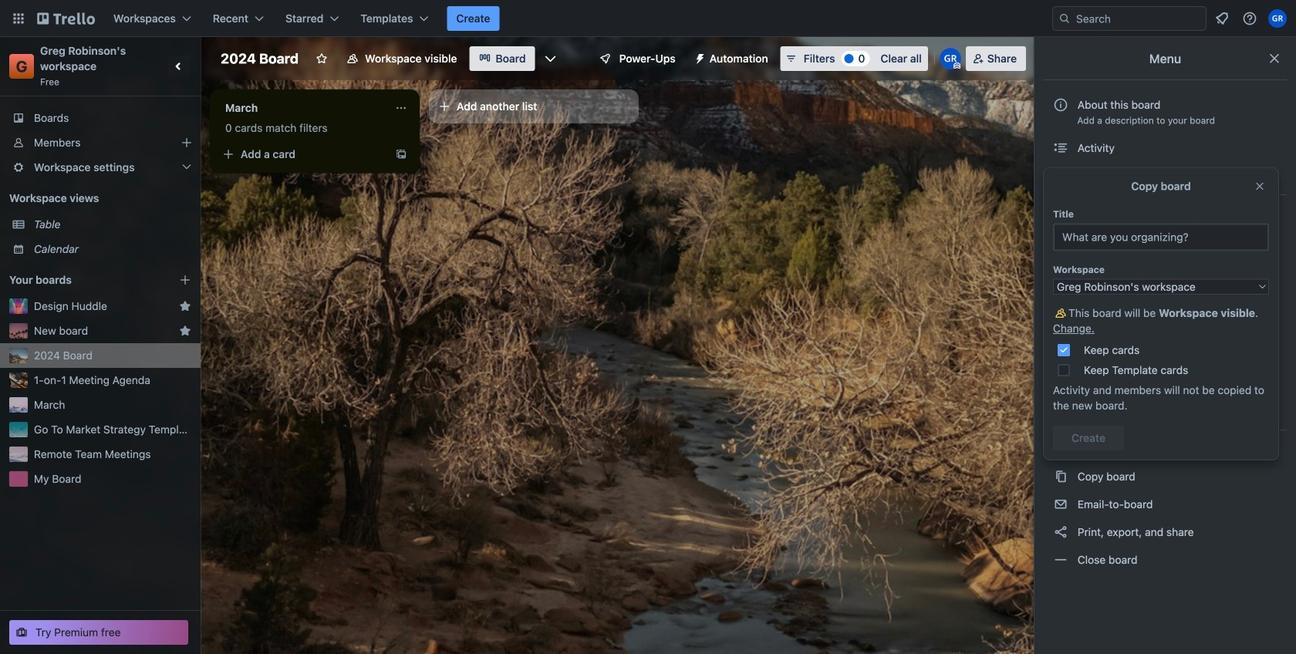 Task type: vqa. For each thing, say whether or not it's contained in the screenshot.
Made by Trello link
no



Task type: locate. For each thing, give the bounding box(es) containing it.
workspace navigation collapse icon image
[[168, 56, 190, 77]]

this member is an admin of this board. image
[[953, 62, 960, 69]]

sm image
[[688, 46, 710, 68], [1053, 140, 1068, 156], [1053, 206, 1068, 221], [1053, 305, 1068, 321], [1053, 317, 1068, 332], [1053, 373, 1068, 388], [1053, 441, 1068, 457], [1053, 497, 1068, 512], [1053, 525, 1068, 540]]

open information menu image
[[1242, 11, 1257, 26]]

6 sm image from the top
[[1053, 552, 1068, 568]]

greg robinson (gregrobinson96) image
[[939, 48, 961, 69]]

None submit
[[1053, 426, 1124, 451]]

1 starred icon image from the top
[[179, 300, 191, 312]]

sm image
[[1053, 168, 1068, 184], [1053, 289, 1068, 305], [1053, 345, 1068, 360], [1053, 400, 1068, 416], [1053, 469, 1068, 484], [1053, 552, 1068, 568]]

None text field
[[216, 96, 389, 120]]

your boards with 8 items element
[[9, 271, 156, 289]]

Search field
[[1071, 8, 1206, 29]]

starred icon image
[[179, 300, 191, 312], [179, 325, 191, 337]]

1 vertical spatial starred icon image
[[179, 325, 191, 337]]

Board name text field
[[213, 46, 306, 71]]

search image
[[1058, 12, 1071, 25]]

primary element
[[0, 0, 1296, 37]]

0 vertical spatial starred icon image
[[179, 300, 191, 312]]

star or unstar board image
[[316, 52, 328, 65]]

3 sm image from the top
[[1053, 345, 1068, 360]]



Task type: describe. For each thing, give the bounding box(es) containing it.
5 sm image from the top
[[1053, 469, 1068, 484]]

2 sm image from the top
[[1053, 289, 1068, 305]]

add board image
[[179, 274, 191, 286]]

back to home image
[[37, 6, 95, 31]]

2 starred icon image from the top
[[179, 325, 191, 337]]

customize views image
[[543, 51, 558, 66]]

What are you organizing? text field
[[1053, 223, 1269, 251]]

1 sm image from the top
[[1053, 168, 1068, 184]]

greg robinson (gregrobinson96) image
[[1268, 9, 1287, 28]]

4 sm image from the top
[[1053, 400, 1068, 416]]

0 notifications image
[[1213, 9, 1231, 28]]

create from template… image
[[395, 148, 407, 160]]



